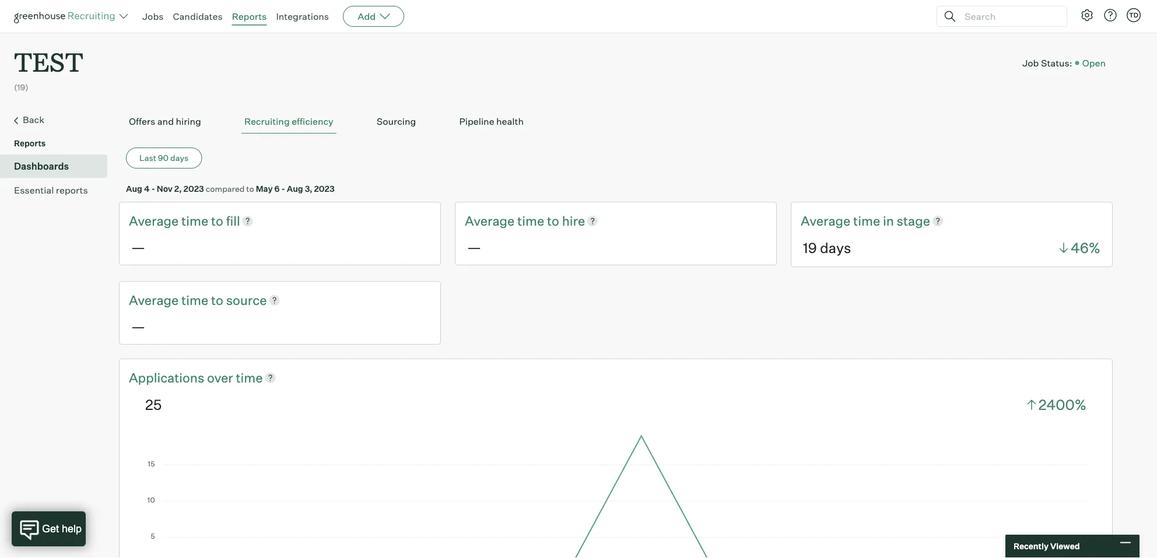 Task type: locate. For each thing, give the bounding box(es) containing it.
- right 4
[[151, 184, 155, 194]]

1 horizontal spatial 2023
[[314, 184, 335, 194]]

time for source
[[182, 292, 208, 308]]

td
[[1130, 11, 1139, 19]]

days right 90 on the top left
[[170, 153, 189, 163]]

pipeline health button
[[457, 110, 527, 134]]

back link
[[14, 113, 103, 128]]

average link for source
[[129, 291, 182, 309]]

to left source
[[211, 292, 223, 308]]

days right 19
[[820, 239, 852, 257]]

aug left 4
[[126, 184, 142, 194]]

to link for hire
[[547, 212, 562, 230]]

1 horizontal spatial -
[[282, 184, 285, 194]]

sourcing button
[[374, 110, 419, 134]]

reports
[[56, 184, 88, 196]]

average link for hire
[[465, 212, 518, 230]]

time link left hire link
[[518, 212, 547, 230]]

0 horizontal spatial 2023
[[184, 184, 204, 194]]

25
[[145, 396, 162, 413]]

time left source
[[182, 292, 208, 308]]

over link
[[207, 369, 236, 387]]

to link
[[211, 212, 226, 230], [547, 212, 562, 230], [211, 291, 226, 309]]

recruiting efficiency button
[[241, 110, 337, 134]]

essential reports link
[[14, 183, 103, 197]]

2023
[[184, 184, 204, 194], [314, 184, 335, 194]]

—
[[131, 238, 145, 256], [467, 238, 481, 256], [131, 318, 145, 335]]

stage link
[[897, 212, 931, 230]]

0 horizontal spatial days
[[170, 153, 189, 163]]

last
[[139, 153, 156, 163]]

pipeline health
[[459, 116, 524, 127]]

time link for source
[[182, 291, 211, 309]]

2 2023 from the left
[[314, 184, 335, 194]]

tab list
[[126, 110, 1106, 134]]

over
[[207, 370, 233, 386]]

pipeline
[[459, 116, 495, 127]]

job status:
[[1023, 57, 1073, 69]]

reports down back
[[14, 138, 46, 149]]

time link
[[182, 212, 211, 230], [518, 212, 547, 230], [854, 212, 883, 230], [182, 291, 211, 309], [236, 369, 263, 387]]

19 days
[[803, 239, 852, 257]]

time left hire
[[518, 213, 544, 229]]

2023 right the 2,
[[184, 184, 204, 194]]

2,
[[174, 184, 182, 194]]

average time in
[[801, 213, 897, 229]]

job
[[1023, 57, 1039, 69]]

2023 right the 3,
[[314, 184, 335, 194]]

time
[[182, 213, 208, 229], [518, 213, 544, 229], [854, 213, 881, 229], [182, 292, 208, 308], [236, 370, 263, 386]]

to link for source
[[211, 291, 226, 309]]

hire link
[[562, 212, 585, 230]]

offers and hiring
[[129, 116, 201, 127]]

to for source
[[211, 292, 223, 308]]

reports right candidates
[[232, 11, 267, 22]]

to left fill in the top left of the page
[[211, 213, 223, 229]]

1 vertical spatial reports
[[14, 138, 46, 149]]

time left in
[[854, 213, 881, 229]]

recently
[[1014, 541, 1049, 552]]

back
[[23, 114, 44, 126]]

- right 6
[[282, 184, 285, 194]]

sourcing
[[377, 116, 416, 127]]

average time to
[[129, 213, 226, 229], [465, 213, 562, 229], [129, 292, 226, 308]]

time right over
[[236, 370, 263, 386]]

test link
[[14, 33, 83, 81]]

— for fill
[[131, 238, 145, 256]]

to
[[246, 184, 254, 194], [211, 213, 223, 229], [547, 213, 559, 229], [211, 292, 223, 308]]

19
[[803, 239, 817, 257]]

hiring
[[176, 116, 201, 127]]

fill
[[226, 213, 240, 229]]

time for hire
[[518, 213, 544, 229]]

days
[[170, 153, 189, 163], [820, 239, 852, 257]]

test
[[14, 44, 83, 79]]

1 horizontal spatial aug
[[287, 184, 303, 194]]

compared
[[206, 184, 245, 194]]

time link left stage link on the right
[[854, 212, 883, 230]]

time link for hire
[[518, 212, 547, 230]]

integrations link
[[276, 11, 329, 22]]

offers
[[129, 116, 155, 127]]

time down the 2,
[[182, 213, 208, 229]]

td button
[[1127, 8, 1141, 22]]

-
[[151, 184, 155, 194], [282, 184, 285, 194]]

source
[[226, 292, 267, 308]]

1 horizontal spatial days
[[820, 239, 852, 257]]

average link
[[129, 212, 182, 230], [465, 212, 518, 230], [801, 212, 854, 230], [129, 291, 182, 309]]

to link for fill
[[211, 212, 226, 230]]

(19)
[[14, 82, 28, 92]]

0 horizontal spatial -
[[151, 184, 155, 194]]

aug
[[126, 184, 142, 194], [287, 184, 303, 194]]

tab list containing offers and hiring
[[126, 110, 1106, 134]]

source link
[[226, 291, 267, 309]]

dashboards link
[[14, 159, 103, 173]]

add
[[358, 11, 376, 22]]

time link for stage
[[854, 212, 883, 230]]

applications
[[129, 370, 204, 386]]

aug 4 - nov 2, 2023 compared to may 6 - aug 3, 2023
[[126, 184, 335, 194]]

essential
[[14, 184, 54, 196]]

average
[[129, 213, 179, 229], [465, 213, 515, 229], [801, 213, 851, 229], [129, 292, 179, 308]]

jobs link
[[142, 11, 164, 22]]

offers and hiring button
[[126, 110, 204, 134]]

1 aug from the left
[[126, 184, 142, 194]]

1 horizontal spatial reports
[[232, 11, 267, 22]]

may
[[256, 184, 273, 194]]

0 horizontal spatial aug
[[126, 184, 142, 194]]

test (19)
[[14, 44, 83, 92]]

0 vertical spatial days
[[170, 153, 189, 163]]

to left hire
[[547, 213, 559, 229]]

aug left the 3,
[[287, 184, 303, 194]]

fill link
[[226, 212, 240, 230]]

average link for stage
[[801, 212, 854, 230]]

hire
[[562, 213, 585, 229]]

open
[[1083, 57, 1106, 69]]

1 vertical spatial days
[[820, 239, 852, 257]]

time link left fill link
[[182, 212, 211, 230]]

time link left source link in the left bottom of the page
[[182, 291, 211, 309]]

recently viewed
[[1014, 541, 1080, 552]]

reports link
[[232, 11, 267, 22]]

last 90 days button
[[126, 148, 202, 169]]

average link for fill
[[129, 212, 182, 230]]

average for stage
[[801, 213, 851, 229]]

3,
[[305, 184, 312, 194]]

average for fill
[[129, 213, 179, 229]]

average time to for hire
[[465, 213, 562, 229]]

reports
[[232, 11, 267, 22], [14, 138, 46, 149]]



Task type: describe. For each thing, give the bounding box(es) containing it.
last 90 days
[[139, 153, 189, 163]]

average for hire
[[465, 213, 515, 229]]

xychart image
[[145, 433, 1087, 558]]

46%
[[1071, 239, 1101, 257]]

nov
[[157, 184, 173, 194]]

configure image
[[1081, 8, 1095, 22]]

applications link
[[129, 369, 207, 387]]

integrations
[[276, 11, 329, 22]]

viewed
[[1051, 541, 1080, 552]]

time link right over
[[236, 369, 263, 387]]

to for fill
[[211, 213, 223, 229]]

in
[[883, 213, 894, 229]]

2 aug from the left
[[287, 184, 303, 194]]

essential reports
[[14, 184, 88, 196]]

candidates
[[173, 11, 223, 22]]

1 - from the left
[[151, 184, 155, 194]]

— for source
[[131, 318, 145, 335]]

and
[[157, 116, 174, 127]]

jobs
[[142, 11, 164, 22]]

2400%
[[1039, 396, 1087, 413]]

average for source
[[129, 292, 179, 308]]

6
[[275, 184, 280, 194]]

in link
[[883, 212, 897, 230]]

2 - from the left
[[282, 184, 285, 194]]

dashboards
[[14, 161, 69, 172]]

time for fill
[[182, 213, 208, 229]]

time link for fill
[[182, 212, 211, 230]]

td button
[[1125, 6, 1144, 25]]

health
[[497, 116, 524, 127]]

90
[[158, 153, 169, 163]]

days inside button
[[170, 153, 189, 163]]

average time to for source
[[129, 292, 226, 308]]

recruiting
[[244, 116, 290, 127]]

candidates link
[[173, 11, 223, 22]]

greenhouse recruiting image
[[14, 9, 119, 23]]

status:
[[1041, 57, 1073, 69]]

Search text field
[[962, 8, 1057, 25]]

stage
[[897, 213, 931, 229]]

4
[[144, 184, 150, 194]]

average time to for fill
[[129, 213, 226, 229]]

add button
[[343, 6, 404, 27]]

to for hire
[[547, 213, 559, 229]]

applications over
[[129, 370, 236, 386]]

0 vertical spatial reports
[[232, 11, 267, 22]]

time for stage
[[854, 213, 881, 229]]

efficiency
[[292, 116, 334, 127]]

1 2023 from the left
[[184, 184, 204, 194]]

— for hire
[[467, 238, 481, 256]]

recruiting efficiency
[[244, 116, 334, 127]]

to left may
[[246, 184, 254, 194]]

0 horizontal spatial reports
[[14, 138, 46, 149]]



Task type: vqa. For each thing, say whether or not it's contained in the screenshot.
Add popup button
yes



